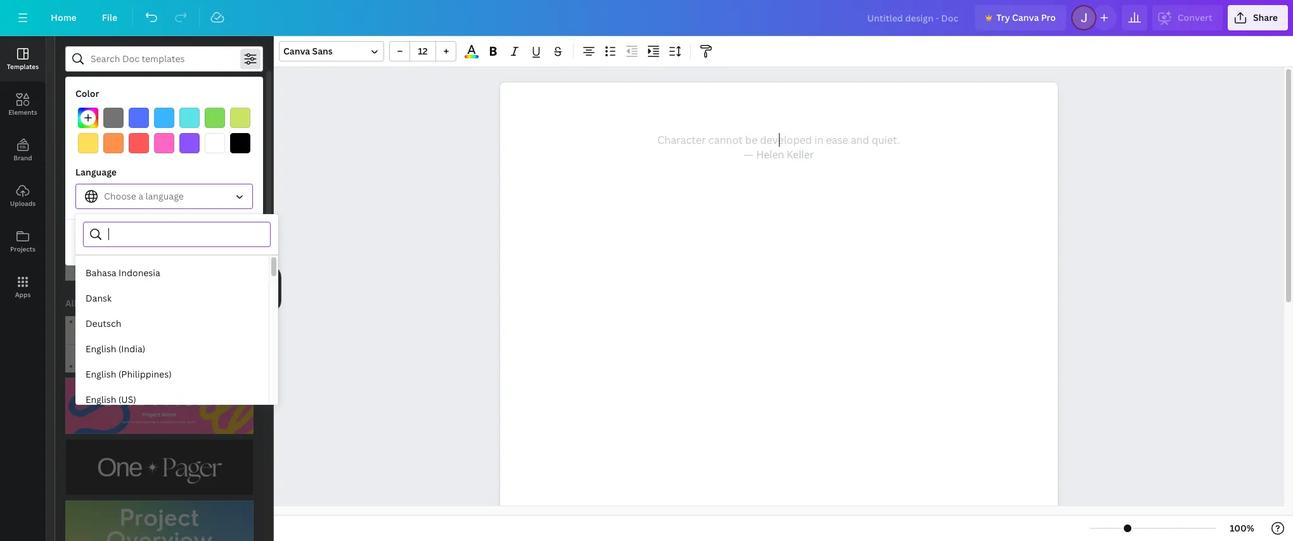 Task type: locate. For each thing, give the bounding box(es) containing it.
english (india)
[[86, 343, 145, 355]]

you
[[135, 124, 151, 136]]

on
[[173, 136, 182, 146]]

choose a language
[[104, 190, 184, 202]]

add a new color image
[[78, 108, 98, 128], [78, 108, 98, 128]]

0 horizontal spatial canva
[[283, 45, 310, 57]]

english inside english (india) button
[[86, 343, 116, 355]]

green button
[[120, 79, 162, 105]]

all
[[65, 297, 77, 309]]

english down deutsch at the left of page
[[86, 343, 116, 355]]

english (india) button
[[75, 337, 269, 362]]

english (us) option
[[75, 387, 269, 413]]

in...
[[169, 124, 184, 136]]

cover letter button
[[233, 79, 301, 105]]

one
[[176, 86, 193, 98]]

bahasa indonesia button
[[75, 261, 269, 286]]

2 vertical spatial english
[[86, 394, 116, 406]]

deutsch
[[86, 318, 121, 330]]

planner
[[74, 86, 107, 98]]

tips
[[157, 136, 171, 146]]

before
[[104, 124, 133, 136]]

Language button
[[75, 184, 253, 209]]

creative brief doc in black and white grey editorial style image
[[220, 187, 293, 281]]

white image
[[205, 133, 225, 153]]

share
[[1253, 11, 1278, 23]]

language
[[145, 190, 184, 202]]

– – number field
[[414, 45, 432, 57]]

orange image
[[103, 133, 124, 153], [103, 133, 124, 153]]

english (philippines) option
[[75, 362, 269, 387]]

main menu bar
[[0, 0, 1294, 36]]

color option group
[[75, 105, 253, 156]]

None text field
[[500, 82, 1058, 542]]

3 english from the top
[[86, 394, 116, 406]]

project overview/one-pager professional docs banner in black white sleek monochrome style image
[[65, 440, 254, 496]]

100% button
[[1222, 519, 1263, 539]]

dansk option
[[75, 286, 269, 311]]

purple image
[[179, 133, 200, 153], [179, 133, 200, 153]]

get
[[104, 136, 117, 146]]

english inside "english (philippines)" button
[[86, 368, 116, 380]]

0 vertical spatial canva
[[1013, 11, 1039, 23]]

english left (us)
[[86, 394, 116, 406]]

0 vertical spatial english
[[86, 343, 116, 355]]

color range image
[[465, 55, 479, 58]]

1 horizontal spatial canva
[[1013, 11, 1039, 23]]

group
[[389, 41, 457, 62]]

lime image
[[230, 108, 250, 128]]

home link
[[41, 5, 87, 30]]

english for english (india)
[[86, 343, 116, 355]]

clear all (0)
[[139, 237, 189, 249]]

one pager
[[176, 86, 220, 98]]

pager
[[195, 86, 220, 98]]

canva left sans
[[283, 45, 310, 57]]

Orange button
[[103, 133, 124, 153]]

lime image
[[230, 108, 250, 128]]

canva right try
[[1013, 11, 1039, 23]]

english up english (us)
[[86, 368, 116, 380]]

side panel tab list
[[0, 36, 46, 310]]

uploads button
[[0, 173, 46, 219]]

planner button
[[65, 79, 115, 105]]

None search field
[[108, 223, 263, 247]]

our
[[119, 136, 132, 146]]

english
[[86, 343, 116, 355], [86, 368, 116, 380], [86, 394, 116, 406]]

1 vertical spatial english
[[86, 368, 116, 380]]

english inside english (us) button
[[86, 394, 116, 406]]

canva sans button
[[279, 41, 384, 62]]

pink image
[[154, 133, 174, 153], [154, 133, 174, 153]]

(india)
[[118, 343, 145, 355]]

all
[[164, 237, 175, 249]]

black image
[[230, 133, 250, 153]]

(philippines)
[[118, 368, 172, 380]]

all results
[[65, 297, 108, 309]]

#737373 button
[[103, 108, 124, 128]]

file button
[[92, 5, 128, 30]]

yellow image
[[78, 133, 98, 153], [78, 133, 98, 153]]

Royal blue button
[[129, 108, 149, 128]]

Search Doc templates search field
[[91, 47, 238, 71]]

project overview/one-pager professional docs banner in pink dark blue yellow playful abstract style image
[[65, 378, 254, 434]]

turquoise blue image
[[179, 108, 200, 128]]

1 english from the top
[[86, 343, 116, 355]]

event/business proposal professional docs banner in beige dark brown warm classic style image
[[65, 316, 254, 373]]

royal blue image
[[129, 108, 149, 128], [129, 108, 149, 128]]

try canva pro button
[[975, 5, 1066, 30]]

1 vertical spatial canva
[[283, 45, 310, 57]]

choose
[[104, 190, 136, 202]]

White button
[[205, 133, 225, 153]]

coral red image
[[129, 133, 149, 153], [129, 133, 149, 153]]

doc
[[65, 168, 83, 180]]

2 english from the top
[[86, 368, 116, 380]]

project overview docs banner in light green blue vibrant professional style image
[[65, 501, 254, 542]]

light blue image
[[154, 108, 174, 128]]

elements
[[8, 108, 37, 117]]

canva
[[1013, 11, 1039, 23], [283, 45, 310, 57]]



Task type: vqa. For each thing, say whether or not it's contained in the screenshot.
website to the middle
no



Task type: describe. For each thing, give the bounding box(es) containing it.
color
[[75, 88, 99, 100]]

english for english (philippines)
[[86, 368, 116, 380]]

a
[[138, 190, 143, 202]]

dig
[[153, 124, 167, 136]]

white image
[[205, 133, 225, 153]]

#737373 image
[[103, 108, 124, 128]]

canva inside button
[[1013, 11, 1039, 23]]

#737373 image
[[103, 108, 124, 128]]

canva sans
[[283, 45, 333, 57]]

light blue image
[[154, 108, 174, 128]]

english for english (us)
[[86, 394, 116, 406]]

english (us) button
[[75, 387, 269, 413]]

Yellow button
[[78, 133, 98, 153]]

doc templates button
[[64, 162, 130, 187]]

turquoise blue image
[[179, 108, 200, 128]]

green
[[128, 86, 154, 98]]

before you dig in... get our inside tips on docs.
[[104, 124, 204, 146]]

Grass green button
[[205, 108, 225, 128]]

dansk button
[[75, 286, 269, 311]]

indonesia
[[119, 267, 160, 279]]

deutsch button
[[75, 311, 269, 337]]

english (india) option
[[75, 337, 269, 362]]

home
[[51, 11, 77, 23]]

english (us)
[[86, 394, 136, 406]]

try
[[997, 11, 1010, 23]]

Design title text field
[[857, 5, 970, 30]]

cover letter
[[241, 86, 292, 98]]

grass green image
[[205, 108, 225, 128]]

results
[[79, 297, 108, 309]]

clear all (0) button
[[75, 230, 253, 256]]

deutsch option
[[75, 311, 269, 337]]

Light blue button
[[154, 108, 174, 128]]

one pager button
[[167, 79, 228, 105]]

try canva pro
[[997, 11, 1056, 23]]

templates button
[[0, 36, 46, 82]]

sans
[[312, 45, 333, 57]]

file
[[102, 11, 117, 23]]

letter
[[269, 86, 292, 98]]

convert button
[[1153, 5, 1223, 30]]

Lime button
[[230, 108, 250, 128]]

grass green image
[[205, 108, 225, 128]]

brand button
[[0, 127, 46, 173]]

Pink button
[[154, 133, 174, 153]]

pro
[[1041, 11, 1056, 23]]

apps button
[[0, 264, 46, 310]]

100%
[[1230, 522, 1255, 535]]

templates
[[85, 168, 128, 180]]

language list box
[[75, 261, 269, 542]]

Coral red button
[[129, 133, 149, 153]]

convert
[[1178, 11, 1213, 23]]

english (philippines)
[[86, 368, 172, 380]]

inside
[[133, 136, 155, 146]]

projects
[[10, 245, 36, 254]]

cover
[[241, 86, 267, 98]]

clear
[[139, 237, 162, 249]]

share button
[[1228, 5, 1288, 30]]

hide image
[[273, 258, 282, 319]]

apps
[[15, 290, 31, 299]]

Black button
[[230, 133, 250, 153]]

(us)
[[118, 394, 136, 406]]

dansk
[[86, 292, 112, 304]]

(0)
[[177, 237, 189, 249]]

bahasa
[[86, 267, 116, 279]]

doc templates
[[65, 168, 128, 180]]

Turquoise blue button
[[179, 108, 200, 128]]

elements button
[[0, 82, 46, 127]]

uploads
[[10, 199, 36, 208]]

one pager doc in black and white blue light blue classic professional style image
[[65, 187, 138, 281]]

bahasa indonesia option
[[75, 261, 269, 286]]

templates
[[7, 62, 39, 71]]

bahasa indonesia
[[86, 267, 160, 279]]

Purple button
[[179, 133, 200, 153]]

docs.
[[184, 136, 204, 146]]

brand
[[13, 153, 32, 162]]

black image
[[230, 133, 250, 153]]

english (philippines) button
[[75, 362, 269, 387]]

research brief doc in orange teal pink soft pastels style image
[[143, 187, 215, 281]]

canva inside 'popup button'
[[283, 45, 310, 57]]

language
[[75, 166, 117, 178]]

projects button
[[0, 219, 46, 264]]



